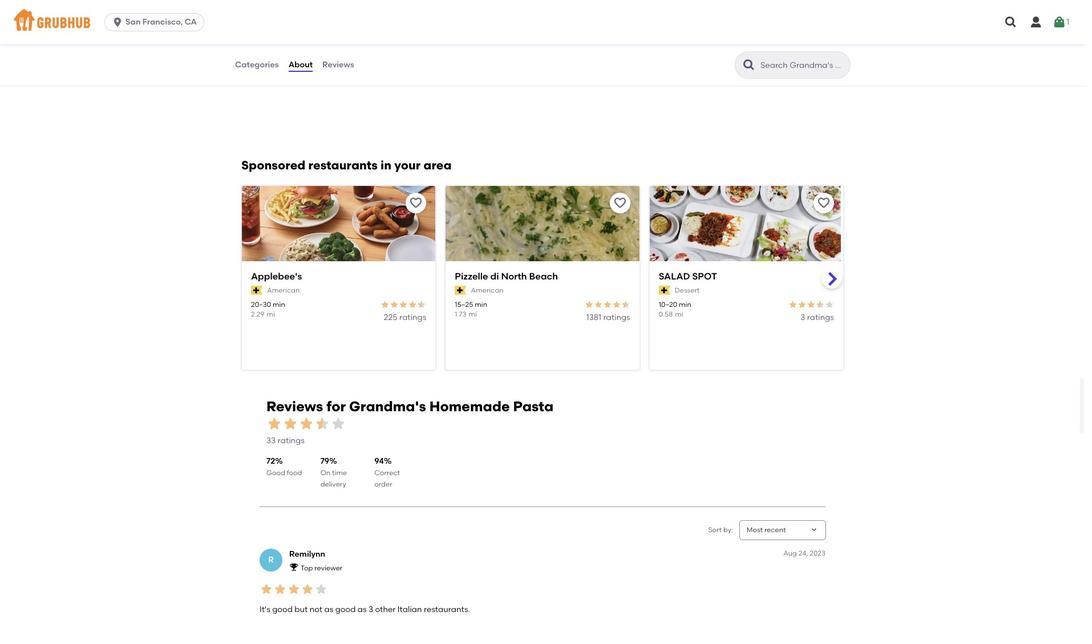 Task type: vqa. For each thing, say whether or not it's contained in the screenshot.
leftmost tortillas
no



Task type: locate. For each thing, give the bounding box(es) containing it.
reviews inside button
[[323, 60, 354, 70]]

salad spot
[[659, 271, 717, 282]]

0 horizontal spatial mi
[[267, 311, 275, 319]]

94
[[375, 457, 384, 467]]

subscription pass image for applebee's
[[251, 286, 263, 295]]

0 horizontal spatial svg image
[[112, 17, 123, 28]]

2 save this restaurant image from the left
[[817, 196, 831, 210]]

2023
[[810, 550, 826, 558]]

79
[[321, 457, 329, 467]]

33 ratings
[[267, 436, 305, 446]]

1 horizontal spatial min
[[475, 301, 487, 309]]

reviews for reviews
[[323, 60, 354, 70]]

save this restaurant button
[[406, 193, 427, 213], [610, 193, 630, 213], [814, 193, 834, 213]]

min
[[273, 301, 285, 309], [475, 301, 487, 309], [679, 301, 692, 309]]

mi right 0.58
[[675, 311, 684, 319]]

0 horizontal spatial subscription pass image
[[251, 286, 263, 295]]

pizzelle
[[455, 271, 488, 282]]

min for applebee's
[[273, 301, 285, 309]]

your
[[395, 158, 421, 172]]

15–25
[[455, 301, 473, 309]]

about button
[[288, 45, 313, 86]]

subscription pass image
[[251, 286, 263, 295], [455, 286, 467, 295]]

min inside 20–30 min 2.29 mi
[[273, 301, 285, 309]]

79 on time delivery
[[321, 457, 347, 489]]

ratings
[[400, 313, 427, 323], [604, 313, 630, 323], [807, 313, 834, 323], [278, 436, 305, 446]]

categories button
[[235, 45, 279, 86]]

2.29
[[251, 311, 264, 319]]

save this restaurant button for salad
[[814, 193, 834, 213]]

american down di on the left of page
[[471, 286, 504, 294]]

american
[[267, 286, 300, 294], [471, 286, 504, 294]]

san
[[126, 17, 141, 27]]

for
[[327, 398, 346, 415]]

min inside 10–20 min 0.58 mi
[[679, 301, 692, 309]]

0.58
[[659, 311, 673, 319]]

0 horizontal spatial save this restaurant button
[[406, 193, 427, 213]]

2 save this restaurant button from the left
[[610, 193, 630, 213]]

as left other
[[358, 605, 367, 615]]

good right 'not'
[[335, 605, 356, 615]]

0 vertical spatial 3
[[801, 313, 806, 323]]

good right it's
[[272, 605, 293, 615]]

1 vertical spatial reviews
[[267, 398, 323, 415]]

salad
[[659, 271, 690, 282]]

it's
[[260, 605, 270, 615]]

restaurants
[[309, 158, 378, 172]]

subscription pass image for pizzelle di north beach
[[455, 286, 467, 295]]

ca
[[185, 17, 197, 27]]

top
[[301, 564, 313, 572]]

10–20
[[659, 301, 678, 309]]

mi inside 10–20 min 0.58 mi
[[675, 311, 684, 319]]

mi for pizzelle di north beach
[[469, 311, 477, 319]]

2 min from the left
[[475, 301, 487, 309]]

save this restaurant image
[[613, 196, 627, 210], [817, 196, 831, 210]]

1 horizontal spatial as
[[358, 605, 367, 615]]

homemade
[[430, 398, 510, 415]]

applebee's logo image
[[242, 186, 436, 282]]

3 min from the left
[[679, 301, 692, 309]]

1 subscription pass image from the left
[[251, 286, 263, 295]]

min down dessert at the top of the page
[[679, 301, 692, 309]]

pizzelle di north beach
[[455, 271, 558, 282]]

0 horizontal spatial american
[[267, 286, 300, 294]]

0 horizontal spatial min
[[273, 301, 285, 309]]

1 horizontal spatial save this restaurant image
[[817, 196, 831, 210]]

time
[[332, 469, 347, 477]]

svg image
[[1005, 15, 1018, 29], [1030, 15, 1043, 29], [112, 17, 123, 28]]

good
[[272, 605, 293, 615], [335, 605, 356, 615]]

Sort by: field
[[747, 525, 786, 535]]

aug
[[784, 550, 797, 558]]

min right 20–30
[[273, 301, 285, 309]]

as right 'not'
[[324, 605, 334, 615]]

categories
[[235, 60, 279, 70]]

save this restaurant image
[[409, 196, 423, 210]]

sponsored
[[241, 158, 306, 172]]

1
[[1067, 17, 1070, 27]]

aug 24, 2023
[[784, 550, 826, 558]]

sort by:
[[709, 526, 733, 534]]

not
[[310, 605, 323, 615]]

94 correct order
[[375, 457, 400, 489]]

min right 15–25
[[475, 301, 487, 309]]

1 vertical spatial 3
[[369, 605, 373, 615]]

1 american from the left
[[267, 286, 300, 294]]

italian
[[398, 605, 422, 615]]

0 horizontal spatial save this restaurant image
[[613, 196, 627, 210]]

1 horizontal spatial good
[[335, 605, 356, 615]]

1 horizontal spatial mi
[[469, 311, 477, 319]]

reviews up 33 ratings
[[267, 398, 323, 415]]

mi right the 2.29
[[267, 311, 275, 319]]

reviewer
[[315, 564, 343, 572]]

mi right 1.73
[[469, 311, 477, 319]]

1 min from the left
[[273, 301, 285, 309]]

san francisco, ca
[[126, 17, 197, 27]]

2 mi from the left
[[469, 311, 477, 319]]

1 horizontal spatial subscription pass image
[[455, 286, 467, 295]]

2 horizontal spatial save this restaurant button
[[814, 193, 834, 213]]

area
[[424, 158, 452, 172]]

1381 ratings
[[587, 313, 630, 323]]

33
[[267, 436, 276, 446]]

reviews right about
[[323, 60, 354, 70]]

most
[[747, 526, 763, 534]]

15–25 min 1.73 mi
[[455, 301, 487, 319]]

subscription pass image up 20–30
[[251, 286, 263, 295]]

2 horizontal spatial min
[[679, 301, 692, 309]]

2 american from the left
[[471, 286, 504, 294]]

1 horizontal spatial save this restaurant button
[[610, 193, 630, 213]]

2 as from the left
[[358, 605, 367, 615]]

0 horizontal spatial as
[[324, 605, 334, 615]]

save this restaurant button for pizzelle
[[610, 193, 630, 213]]

(415)
[[241, 45, 260, 55]]

1 mi from the left
[[267, 311, 275, 319]]

3 save this restaurant button from the left
[[814, 193, 834, 213]]

other
[[375, 605, 396, 615]]

1 horizontal spatial american
[[471, 286, 504, 294]]

3
[[801, 313, 806, 323], [369, 605, 373, 615]]

search icon image
[[743, 58, 756, 72]]

1.73
[[455, 311, 467, 319]]

20–30
[[251, 301, 271, 309]]

mi
[[267, 311, 275, 319], [469, 311, 477, 319], [675, 311, 684, 319]]

subscription pass image up 15–25
[[455, 286, 467, 295]]

as
[[324, 605, 334, 615], [358, 605, 367, 615]]

1 save this restaurant image from the left
[[613, 196, 627, 210]]

applebee's
[[251, 271, 302, 282]]

1 button
[[1053, 12, 1070, 33]]

mi inside 20–30 min 2.29 mi
[[267, 311, 275, 319]]

2 horizontal spatial svg image
[[1030, 15, 1043, 29]]

min inside 15–25 min 1.73 mi
[[475, 301, 487, 309]]

reviews
[[323, 60, 354, 70], [267, 398, 323, 415]]

pasta
[[513, 398, 554, 415]]

1381
[[587, 313, 602, 323]]

0 vertical spatial reviews
[[323, 60, 354, 70]]

2 horizontal spatial mi
[[675, 311, 684, 319]]

3 mi from the left
[[675, 311, 684, 319]]

star icon image
[[381, 300, 390, 309], [390, 300, 399, 309], [399, 300, 408, 309], [408, 300, 417, 309], [417, 300, 427, 309], [417, 300, 427, 309], [585, 300, 594, 309], [594, 300, 603, 309], [603, 300, 612, 309], [612, 300, 621, 309], [621, 300, 630, 309], [621, 300, 630, 309], [789, 300, 798, 309], [798, 300, 807, 309], [807, 300, 816, 309], [816, 300, 825, 309], [816, 300, 825, 309], [825, 300, 834, 309], [267, 416, 283, 432], [283, 416, 298, 432], [298, 416, 314, 432], [314, 416, 330, 432], [314, 416, 330, 432], [330, 416, 346, 432], [260, 582, 273, 596], [273, 582, 287, 596], [287, 582, 301, 596], [301, 582, 314, 596], [314, 582, 328, 596]]

min for pizzelle di north beach
[[475, 301, 487, 309]]

2 subscription pass image from the left
[[455, 286, 467, 295]]

mi inside 15–25 min 1.73 mi
[[469, 311, 477, 319]]

72 good food
[[267, 457, 302, 477]]

spot
[[693, 271, 717, 282]]

0 horizontal spatial good
[[272, 605, 293, 615]]

salad spot link
[[659, 271, 834, 283]]

1 horizontal spatial 3
[[801, 313, 806, 323]]

salad spot logo image
[[650, 186, 844, 282]]

american down applebee's
[[267, 286, 300, 294]]



Task type: describe. For each thing, give the bounding box(es) containing it.
ratings for pizzelle di north beach
[[604, 313, 630, 323]]

223-
[[262, 45, 279, 55]]

san francisco, ca button
[[105, 13, 209, 31]]

order
[[375, 481, 392, 489]]

most recent
[[747, 526, 786, 534]]

save this restaurant image for pizzelle di north beach
[[613, 196, 627, 210]]

subscription pass image
[[659, 286, 671, 295]]

72
[[267, 457, 275, 467]]

beach
[[529, 271, 558, 282]]

1 good from the left
[[272, 605, 293, 615]]

0 horizontal spatial 3
[[369, 605, 373, 615]]

sort
[[709, 526, 722, 534]]

10–20 min 0.58 mi
[[659, 301, 692, 319]]

it's good but not as good as 3 other italian restaurants.
[[260, 605, 470, 615]]

american for pizzelle di north beach
[[471, 286, 504, 294]]

(415) 223-8753
[[241, 45, 298, 55]]

applebee's link
[[251, 271, 427, 283]]

remilynn
[[289, 550, 325, 559]]

pizzelle di north beach link
[[455, 271, 630, 283]]

ratings for applebee's
[[400, 313, 427, 323]]

save this restaurant image for salad spot
[[817, 196, 831, 210]]

north
[[501, 271, 527, 282]]

in
[[381, 158, 392, 172]]

225
[[384, 313, 398, 323]]

grandma's
[[349, 398, 426, 415]]

1 horizontal spatial svg image
[[1005, 15, 1018, 29]]

ratings for salad spot
[[807, 313, 834, 323]]

di
[[491, 271, 499, 282]]

3 ratings
[[801, 313, 834, 323]]

delivery
[[321, 481, 346, 489]]

225 ratings
[[384, 313, 427, 323]]

24,
[[799, 550, 808, 558]]

20–30 min 2.29 mi
[[251, 301, 285, 319]]

reviews for reviews for grandma's homemade pasta
[[267, 398, 323, 415]]

but
[[295, 605, 308, 615]]

(415) 223-8753 button
[[241, 44, 298, 56]]

sponsored restaurants in your area
[[241, 158, 452, 172]]

about
[[289, 60, 313, 70]]

dessert
[[675, 286, 700, 294]]

caret down icon image
[[810, 526, 819, 535]]

min for salad spot
[[679, 301, 692, 309]]

good
[[267, 469, 285, 477]]

trophy icon image
[[289, 563, 298, 572]]

restaurants.
[[424, 605, 470, 615]]

on
[[321, 469, 331, 477]]

svg image
[[1053, 15, 1067, 29]]

1 save this restaurant button from the left
[[406, 193, 427, 213]]

pizzelle di north beach logo image
[[446, 186, 640, 282]]

mi for salad spot
[[675, 311, 684, 319]]

food
[[287, 469, 302, 477]]

r
[[268, 555, 274, 565]]

svg image inside the san francisco, ca button
[[112, 17, 123, 28]]

1 as from the left
[[324, 605, 334, 615]]

mi for applebee's
[[267, 311, 275, 319]]

2 good from the left
[[335, 605, 356, 615]]

reviews for grandma's homemade pasta
[[267, 398, 554, 415]]

reviews button
[[322, 45, 355, 86]]

american for applebee's
[[267, 286, 300, 294]]

main navigation navigation
[[0, 0, 1086, 45]]

recent
[[765, 526, 786, 534]]

top reviewer
[[301, 564, 343, 572]]

Search Grandma's Homemade Pasta search field
[[760, 60, 847, 71]]

by:
[[724, 526, 733, 534]]

8753
[[279, 45, 298, 55]]

francisco,
[[143, 17, 183, 27]]

correct
[[375, 469, 400, 477]]



